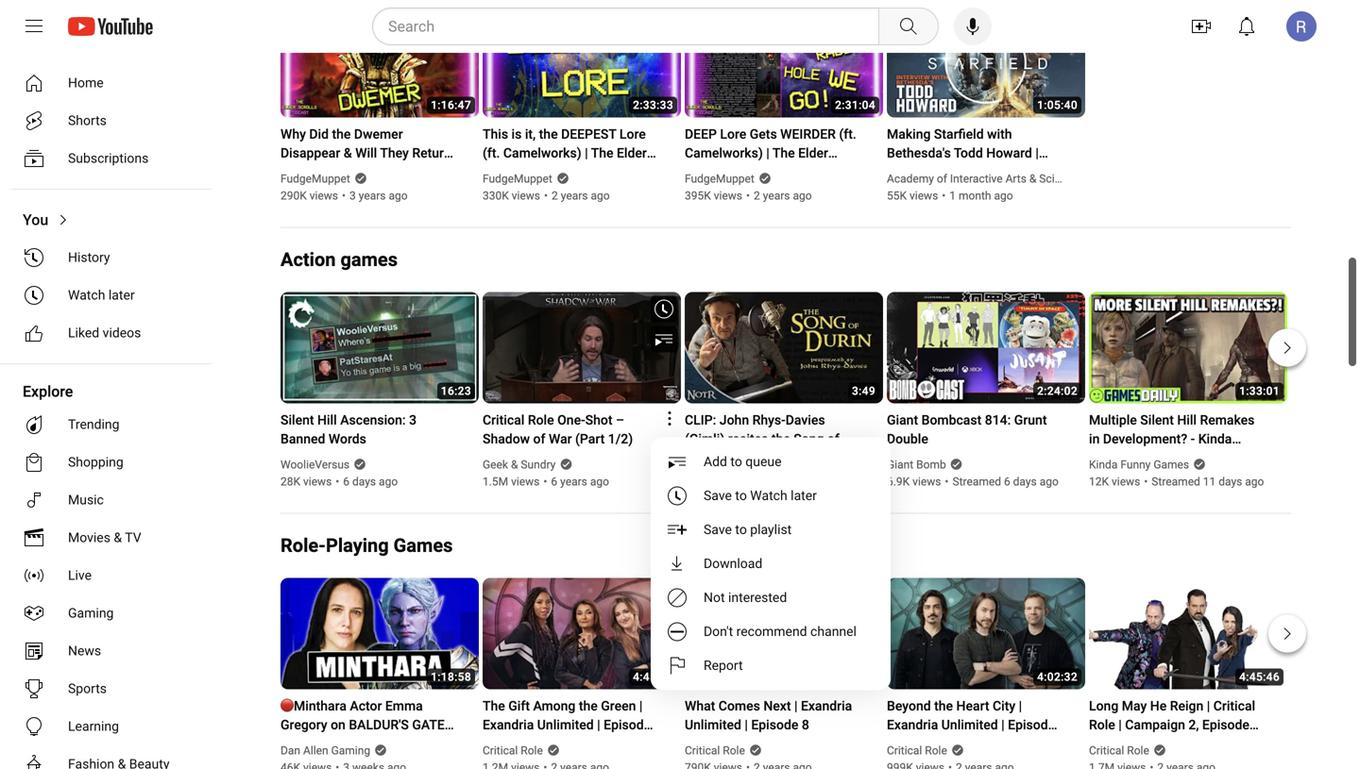 Task type: vqa. For each thing, say whether or not it's contained in the screenshot.
MAKER'S
yes



Task type: describe. For each thing, give the bounding box(es) containing it.
1 days from the left
[[352, 476, 376, 489]]

clip: john rhys-davies (gimli) recites the song of durin!
[[685, 413, 840, 466]]

podcast inside why did the dwemer disappear & will they return in elder scrolls 6? | the elder scrolls podcast #1
[[324, 183, 373, 199]]

| inside deep lore gets weirder (ft. camelworks) | the elder scrolls podcast #34
[[766, 145, 770, 161]]

he
[[1151, 699, 1167, 715]]

unlimited inside 'what comes next | exandria unlimited | episode 8'
[[685, 718, 742, 734]]

814:
[[985, 413, 1011, 428]]

hill inside multiple silent hill remakes in development? - kinda funny games daily 11.02.23
[[1178, 413, 1197, 428]]

2 hours, 24 minutes, 2 seconds element
[[1037, 385, 1078, 398]]

elder down return
[[421, 164, 451, 180]]

0 vertical spatial gaming
[[68, 606, 114, 622]]

8
[[802, 718, 809, 734]]

views for silent hill ascension: 3 banned words
[[303, 476, 332, 489]]

1 hour, 5 minutes, 40 seconds element
[[1037, 99, 1078, 112]]

& left tv
[[114, 530, 122, 546]]

ago for deep lore gets weirder (ft. camelworks) | the elder scrolls podcast #34
[[793, 189, 812, 203]]

making
[[887, 127, 931, 142]]

words
[[329, 432, 366, 447]]

395k
[[685, 189, 711, 203]]

comes
[[719, 699, 760, 715]]

59k
[[685, 476, 705, 489]]

6 inside the gift among the green | exandria unlimited | episode 6
[[483, 737, 490, 753]]

140
[[1089, 737, 1112, 753]]

dwemer
[[354, 127, 403, 142]]

shorts
[[68, 113, 107, 128]]

scenes
[[281, 756, 324, 770]]

55k
[[887, 189, 907, 203]]

arts
[[1006, 172, 1027, 186]]

double
[[887, 432, 929, 447]]

critical for the gift among the green | exandria unlimited | episode 6
[[483, 745, 518, 758]]

month
[[959, 189, 992, 203]]

3:49 link
[[685, 292, 883, 406]]

the inside why did the dwemer disappear & will they return in elder scrolls 6? | the elder scrolls podcast #1
[[395, 164, 418, 180]]

the inside this is it, the deepest lore (ft. camelworks) | the elder scrolls podcast #38
[[539, 127, 558, 142]]

clowns,
[[294, 737, 341, 753]]

geek
[[483, 459, 508, 472]]

role for long may he reign | critical role | campaign 2, episode 140
[[1127, 745, 1150, 758]]

notebook
[[887, 183, 945, 199]]

years for the
[[763, 189, 790, 203]]

subscriptions
[[68, 151, 149, 166]]

multiple silent hill remakes in development? - kinda funny games daily 11.02.23
[[1089, 413, 1258, 466]]

elder down the disappear
[[295, 164, 325, 180]]

movies
[[68, 530, 110, 546]]

the inside deep lore gets weirder (ft. camelworks) | the elder scrolls podcast #34
[[773, 145, 795, 161]]

critical role for unlimited
[[887, 745, 947, 758]]

& inside the academy of interactive arts & sciences link
[[1030, 172, 1037, 186]]

giant for giant bomb
[[887, 459, 914, 472]]

making starfield with bethesda's todd howard | the aias game maker's notebook podcast
[[887, 127, 1039, 199]]

views for critical role one-shot – shadow of war (part 1/2)
[[511, 476, 540, 489]]

scrolls inside deep lore gets weirder (ft. camelworks) | the elder scrolls podcast #34
[[685, 164, 725, 180]]

critical role link for unlimited
[[887, 743, 949, 760]]

long
[[1089, 699, 1119, 715]]

this
[[483, 127, 508, 142]]

scrolls inside this is it, the deepest lore (ft. camelworks) | the elder scrolls podcast #38
[[483, 164, 523, 180]]

3,
[[281, 737, 291, 753]]

not interested option
[[651, 582, 891, 616]]

ago for clip: john rhys-davies (gimli) recites the song of durin!
[[792, 476, 811, 489]]

role for beyond the heart city | exandria unlimited | episode 7
[[925, 745, 947, 758]]

years for they
[[359, 189, 386, 203]]

recites
[[728, 432, 768, 447]]

avatar image image
[[1287, 11, 1317, 42]]

report option
[[651, 650, 891, 684]]

2:31:04 link
[[685, 6, 883, 120]]

emma
[[385, 699, 423, 715]]

it,
[[525, 127, 536, 142]]

channel
[[811, 624, 857, 640]]

critical role for |
[[685, 745, 745, 758]]

2:33:33
[[633, 99, 674, 112]]

ago for critical role one-shot – shadow of war (part 1/2)
[[590, 476, 609, 489]]

next
[[764, 699, 791, 715]]

howard
[[987, 145, 1032, 161]]

podcast inside making starfield with bethesda's todd howard | the aias game maker's notebook podcast
[[948, 183, 997, 199]]

beyond the heart city | exandria unlimited | episode 7
[[887, 699, 1055, 753]]

4 hours, 2 minutes, 32 seconds element
[[1037, 671, 1078, 684]]

4:45:12
[[633, 671, 674, 684]]

#34
[[781, 164, 804, 180]]

the inside clip: john rhys-davies (gimli) recites the song of durin!
[[772, 432, 791, 447]]

& inside why did the dwemer disappear & will they return in elder scrolls 6? | the elder scrolls podcast #1
[[344, 145, 352, 161]]

is
[[512, 127, 522, 142]]

the inside the gift among the green | exandria unlimited | episode 6
[[483, 699, 505, 715]]

weirder
[[781, 127, 836, 142]]

1:38:27 link
[[483, 292, 681, 406]]

3 for (gimli)
[[748, 476, 754, 489]]

download
[[704, 556, 763, 572]]

war
[[549, 432, 572, 447]]

1:33:01 link
[[1089, 292, 1288, 406]]

the inside beyond the heart city | exandria unlimited | episode 7
[[934, 699, 953, 715]]

1 month ago
[[950, 189, 1013, 203]]

role inside critical role one-shot – shadow of war (part 1/2)
[[528, 413, 554, 428]]

–
[[616, 413, 625, 428]]

beyond the heart city | exandria unlimited | episode 7 link
[[887, 698, 1063, 753]]

exandria inside 'what comes next | exandria unlimited | episode 8'
[[801, 699, 852, 715]]

1 hour, 38 minutes, 27 seconds element
[[633, 385, 674, 398]]

2,
[[1189, 718, 1199, 734]]

durin!
[[685, 451, 720, 466]]

ago left 12k
[[1040, 476, 1059, 489]]

gets
[[750, 127, 777, 142]]

ago for silent hill ascension: 3 banned words
[[379, 476, 398, 489]]

this is it, the deepest lore (ft. camelworks) | the elder scrolls podcast #38
[[483, 127, 647, 180]]

giant bomb
[[887, 459, 946, 472]]

& inside geek & sundry link
[[511, 459, 518, 472]]

funny inside multiple silent hill remakes in development? - kinda funny games daily 11.02.23
[[1089, 451, 1125, 466]]

ago down the 11.02.23
[[1245, 476, 1264, 489]]

(ft. inside deep lore gets weirder (ft. camelworks) | the elder scrolls podcast #34
[[839, 127, 857, 142]]

gate
[[412, 718, 445, 734]]

fudgemuppet for 6?
[[281, 172, 350, 186]]

critical role link for exandria
[[483, 743, 544, 760]]

Search text field
[[388, 14, 875, 39]]

the inside making starfield with bethesda's todd howard | the aias game maker's notebook podcast
[[887, 164, 910, 180]]

ago for this is it, the deepest lore (ft. camelworks) | the elder scrolls podcast #38
[[591, 189, 610, 203]]

exandria inside beyond the heart city | exandria unlimited | episode 7
[[887, 718, 938, 734]]

to for queue
[[731, 454, 742, 470]]

nerd of the rings
[[685, 459, 772, 472]]

4 hours, 45 minutes, 46 seconds element
[[1240, 671, 1280, 684]]

elder inside this is it, the deepest lore (ft. camelworks) | the elder scrolls podcast #38
[[617, 145, 647, 161]]

290k
[[281, 189, 307, 203]]

12k
[[1089, 476, 1109, 489]]

330k views
[[483, 189, 540, 203]]

critical inside long may he reign | critical role | campaign 2, episode 140
[[1214, 699, 1256, 715]]

1 vertical spatial gaming
[[331, 745, 370, 758]]

elder inside deep lore gets weirder (ft. camelworks) | the elder scrolls podcast #34
[[798, 145, 828, 161]]

list box containing add to queue
[[651, 438, 891, 691]]

6 down sundry
[[551, 476, 558, 489]]

may
[[1122, 699, 1147, 715]]

save to watch later option
[[651, 479, 891, 513]]

episode inside 'what comes next | exandria unlimited | episode 8'
[[751, 718, 799, 734]]

streamed for silent
[[1152, 476, 1201, 489]]

7
[[887, 737, 895, 753]]

2 hours, 33 minutes, 33 seconds element
[[633, 99, 674, 112]]

years for camelworks)
[[561, 189, 588, 203]]

deep lore gets weirder (ft. camelworks) | the elder scrolls podcast #34 link
[[685, 125, 861, 180]]

0 horizontal spatial later
[[109, 288, 135, 303]]

to for playlist
[[735, 522, 747, 538]]

ago for making starfield with bethesda's todd howard | the aias game maker's notebook podcast
[[994, 189, 1013, 203]]

🔴minthara actor emma gregory on baldur's gate 3, clowns, dlc & emotional scenes
[[281, 699, 445, 770]]

silent inside multiple silent hill remakes in development? - kinda funny games daily 11.02.23
[[1141, 413, 1174, 428]]

🔴minthara actor emma gregory on baldur's gate 3, clowns, dlc & emotional scenes link
[[281, 698, 456, 770]]

did
[[309, 127, 329, 142]]

games inside multiple silent hill remakes in development? - kinda funny games daily 11.02.23
[[1128, 451, 1170, 466]]

(part
[[575, 432, 605, 447]]

to for watch
[[735, 488, 747, 504]]

not
[[704, 590, 725, 606]]

4:45:46
[[1240, 671, 1280, 684]]

action games
[[281, 249, 398, 271]]

330k
[[483, 189, 509, 203]]

save to playlist option
[[651, 513, 891, 547]]

| inside why did the dwemer disappear & will they return in elder scrolls 6? | the elder scrolls podcast #1
[[389, 164, 392, 180]]

streamed for bombcast
[[953, 476, 1001, 489]]

baldur's
[[349, 718, 409, 734]]

scrolls down will
[[328, 164, 368, 180]]

on
[[331, 718, 346, 734]]

in inside multiple silent hill remakes in development? - kinda funny games daily 11.02.23
[[1089, 432, 1100, 447]]

3 fudgemuppet from the left
[[685, 172, 755, 186]]

long may he reign | critical role | campaign 2, episode 140
[[1089, 699, 1256, 753]]

16:23 link
[[281, 292, 479, 406]]

unlimited inside the gift among the green | exandria unlimited | episode 6
[[537, 718, 594, 734]]

11.02.23
[[1205, 451, 1258, 466]]

days for multiple silent hill remakes in development? - kinda funny games daily 11.02.23
[[1219, 476, 1243, 489]]

making starfield with bethesda's todd howard | the aias game maker's notebook podcast link
[[887, 125, 1063, 199]]

1 hour, 33 minutes, 1 second element
[[1240, 385, 1280, 398]]

4:45:46 link
[[1089, 579, 1288, 693]]

16 minutes, 23 seconds element
[[441, 385, 471, 398]]

geek & sundry
[[483, 459, 556, 472]]

the inside why did the dwemer disappear & will they return in elder scrolls 6? | the elder scrolls podcast #1
[[332, 127, 351, 142]]

giant for giant bombcast 814: grunt double
[[887, 413, 918, 428]]

critical for long may he reign | critical role | campaign 2, episode 140
[[1089, 745, 1125, 758]]

& inside 🔴minthara actor emma gregory on baldur's gate 3, clowns, dlc & emotional scenes
[[371, 737, 380, 753]]

55k views
[[887, 189, 938, 203]]



Task type: locate. For each thing, give the bounding box(es) containing it.
deepest
[[561, 127, 616, 142]]

| inside this is it, the deepest lore (ft. camelworks) | the elder scrolls podcast #38
[[585, 145, 588, 161]]

critical inside critical role one-shot – shadow of war (part 1/2)
[[483, 413, 525, 428]]

6.9k
[[887, 476, 910, 489]]

1 horizontal spatial silent
[[1141, 413, 1174, 428]]

views for this is it, the deepest lore (ft. camelworks) | the elder scrolls podcast #38
[[512, 189, 540, 203]]

don't
[[704, 624, 733, 640]]

hill inside silent hill ascension: 3 banned words
[[317, 413, 337, 428]]

role for what comes next | exandria unlimited | episode 8
[[723, 745, 745, 758]]

later inside option
[[791, 488, 817, 504]]

camelworks) down deep
[[685, 145, 763, 161]]

3 days from the left
[[1219, 476, 1243, 489]]

0 horizontal spatial fudgemuppet
[[281, 172, 350, 186]]

1 vertical spatial save
[[704, 522, 732, 538]]

exandria up 8
[[801, 699, 852, 715]]

1 streamed from the left
[[953, 476, 1001, 489]]

gregory
[[281, 718, 327, 734]]

this is it, the deepest lore (ft. camelworks) | the elder scrolls podcast #38 link
[[483, 125, 659, 180]]

2 horizontal spatial 3
[[748, 476, 754, 489]]

1 vertical spatial giant
[[887, 459, 914, 472]]

list box
[[651, 438, 891, 691]]

woolieversus
[[281, 459, 350, 472]]

2:31:04
[[835, 99, 876, 112]]

2 vertical spatial 3
[[748, 476, 754, 489]]

what comes next | exandria unlimited | episode 8
[[685, 699, 852, 734]]

1 horizontal spatial streamed
[[1152, 476, 1201, 489]]

2 years ago for camelworks)
[[552, 189, 610, 203]]

lore inside deep lore gets weirder (ft. camelworks) | the elder scrolls podcast #34
[[720, 127, 747, 142]]

lore left gets
[[720, 127, 747, 142]]

1 horizontal spatial days
[[1013, 476, 1037, 489]]

critical role for exandria
[[483, 745, 543, 758]]

role down campaign
[[1127, 745, 1150, 758]]

1 save from the top
[[704, 488, 732, 504]]

3 critical role from the left
[[887, 745, 947, 758]]

2 silent from the left
[[1141, 413, 1174, 428]]

6 right 'emotional'
[[483, 737, 490, 753]]

& right arts
[[1030, 172, 1037, 186]]

exandria down beyond
[[887, 718, 938, 734]]

critical role one-shot – shadow of war (part 1/2)
[[483, 413, 633, 447]]

0 horizontal spatial camelworks)
[[503, 145, 582, 161]]

views for clip: john rhys-davies (gimli) recites the song of durin!
[[708, 476, 736, 489]]

report
[[704, 659, 743, 674]]

fudgemuppet link
[[281, 171, 351, 188], [483, 171, 554, 188], [685, 171, 756, 188]]

2:33:33 link
[[483, 6, 681, 120]]

years
[[359, 189, 386, 203], [561, 189, 588, 203], [763, 189, 790, 203], [560, 476, 588, 489]]

the up #38
[[591, 145, 614, 161]]

3 critical role link from the left
[[887, 743, 949, 760]]

allen
[[303, 745, 328, 758]]

starfield
[[934, 127, 984, 142]]

interested
[[728, 590, 787, 606]]

critical for what comes next | exandria unlimited | episode 8
[[685, 745, 720, 758]]

camelworks) inside deep lore gets weirder (ft. camelworks) | the elder scrolls podcast #34
[[685, 145, 763, 161]]

episode inside the gift among the green | exandria unlimited | episode 6
[[604, 718, 651, 734]]

the up #34
[[773, 145, 795, 161]]

save up download
[[704, 522, 732, 538]]

the down "they"
[[395, 164, 418, 180]]

1 vertical spatial in
[[1089, 432, 1100, 447]]

giant
[[887, 413, 918, 428], [887, 459, 914, 472]]

why did the dwemer disappear & will they return in elder scrolls 6? | the elder scrolls podcast #1
[[281, 127, 451, 199]]

views right the 290k
[[310, 189, 338, 203]]

& up 1.5m views
[[511, 459, 518, 472]]

days down words
[[352, 476, 376, 489]]

unlimited inside beyond the heart city | exandria unlimited | episode 7
[[942, 718, 998, 734]]

views down nerd of the rings
[[708, 476, 736, 489]]

2 2 years ago from the left
[[754, 189, 812, 203]]

& down baldur's
[[371, 737, 380, 753]]

views for making starfield with bethesda's todd howard | the aias game maker's notebook podcast
[[910, 189, 938, 203]]

episode down city
[[1008, 718, 1055, 734]]

views for why did the dwemer disappear & will they return in elder scrolls 6? | the elder scrolls podcast #1
[[310, 189, 338, 203]]

1 horizontal spatial fudgemuppet link
[[483, 171, 554, 188]]

the gift among the green | exandria unlimited | episode 6
[[483, 699, 651, 753]]

0 horizontal spatial watch
[[68, 288, 105, 303]]

3 minutes, 49 seconds element
[[852, 385, 876, 398]]

6?
[[372, 164, 386, 180]]

games for role-playing games
[[394, 535, 453, 557]]

with
[[987, 127, 1012, 142]]

funny
[[1089, 451, 1125, 466], [1121, 459, 1151, 472]]

1 horizontal spatial watch
[[750, 488, 788, 504]]

critical role link for role
[[1089, 743, 1151, 760]]

role up "war"
[[528, 413, 554, 428]]

1 vertical spatial later
[[791, 488, 817, 504]]

kinda funny games link
[[1089, 457, 1191, 474]]

podcast inside deep lore gets weirder (ft. camelworks) | the elder scrolls podcast #34
[[729, 164, 777, 180]]

the inside this is it, the deepest lore (ft. camelworks) | the elder scrolls podcast #38
[[591, 145, 614, 161]]

news link
[[11, 633, 204, 671], [11, 633, 204, 671]]

nerd of the rings link
[[685, 457, 773, 474]]

critical role down beyond
[[887, 745, 947, 758]]

unlimited down what
[[685, 718, 742, 734]]

multiple silent hill remakes in development? - kinda funny games daily 11.02.23 link
[[1089, 411, 1265, 466]]

views for multiple silent hill remakes in development? - kinda funny games daily 11.02.23
[[1112, 476, 1141, 489]]

2 horizontal spatial unlimited
[[942, 718, 998, 734]]

1 episode from the left
[[604, 718, 651, 734]]

days down grunt
[[1013, 476, 1037, 489]]

59k views
[[685, 476, 736, 489]]

critical role link down beyond
[[887, 743, 949, 760]]

(ft. down 2 hours, 31 minutes, 4 seconds element
[[839, 127, 857, 142]]

critical up shadow
[[483, 413, 525, 428]]

recommend
[[737, 624, 807, 640]]

critical role down campaign
[[1089, 745, 1150, 758]]

0 horizontal spatial in
[[281, 164, 291, 180]]

2 critical role link from the left
[[685, 743, 746, 760]]

1.5m views
[[483, 476, 540, 489]]

1 horizontal spatial 2
[[754, 189, 760, 203]]

fudgemuppet up 290k views
[[281, 172, 350, 186]]

2 horizontal spatial fudgemuppet
[[685, 172, 755, 186]]

2 days from the left
[[1013, 476, 1037, 489]]

episode inside beyond the heart city | exandria unlimited | episode 7
[[1008, 718, 1055, 734]]

games for kinda funny games
[[1154, 459, 1190, 472]]

the left green
[[579, 699, 598, 715]]

in
[[281, 164, 291, 180], [1089, 432, 1100, 447]]

campaign
[[1125, 718, 1186, 734]]

camelworks) down it,
[[503, 145, 582, 161]]

2 for #34
[[754, 189, 760, 203]]

critical down 4:45:46
[[1214, 699, 1256, 715]]

critical role for role
[[1089, 745, 1150, 758]]

todd
[[954, 145, 983, 161]]

shorts link
[[11, 102, 204, 140], [11, 102, 204, 140]]

2 years ago down #38
[[552, 189, 610, 203]]

trending link
[[11, 406, 204, 444], [11, 406, 204, 444]]

giant up double
[[887, 413, 918, 428]]

kinda up 12k
[[1089, 459, 1118, 472]]

& left will
[[344, 145, 352, 161]]

fudgemuppet up 395k views
[[685, 172, 755, 186]]

1 horizontal spatial fudgemuppet
[[483, 172, 553, 186]]

role inside long may he reign | critical role | campaign 2, episode 140
[[1089, 718, 1116, 734]]

ago for why did the dwemer disappear & will they return in elder scrolls 6? | the elder scrolls podcast #1
[[389, 189, 408, 203]]

0 vertical spatial in
[[281, 164, 291, 180]]

1 fudgemuppet from the left
[[281, 172, 350, 186]]

0 vertical spatial giant
[[887, 413, 918, 428]]

0 horizontal spatial fudgemuppet link
[[281, 171, 351, 188]]

2 right 395k views
[[754, 189, 760, 203]]

0 vertical spatial 3
[[350, 189, 356, 203]]

sciences
[[1040, 172, 1085, 186]]

3 episode from the left
[[1008, 718, 1055, 734]]

fudgemuppet link up 290k views
[[281, 171, 351, 188]]

1 vertical spatial 3
[[409, 413, 417, 428]]

watch
[[68, 288, 105, 303], [750, 488, 788, 504]]

2 fudgemuppet link from the left
[[483, 171, 554, 188]]

role for the gift among the green | exandria unlimited | episode 6
[[521, 745, 543, 758]]

0 horizontal spatial days
[[352, 476, 376, 489]]

1 silent from the left
[[281, 413, 314, 428]]

ago down #34
[[793, 189, 812, 203]]

why
[[281, 127, 306, 142]]

4 critical role link from the left
[[1089, 743, 1151, 760]]

years down the 6? at the left top of page
[[359, 189, 386, 203]]

1 vertical spatial watch
[[750, 488, 788, 504]]

critical role down what
[[685, 745, 745, 758]]

to right the add
[[731, 454, 742, 470]]

critical role link for |
[[685, 743, 746, 760]]

2 horizontal spatial days
[[1219, 476, 1243, 489]]

1 horizontal spatial hill
[[1178, 413, 1197, 428]]

28k
[[281, 476, 300, 489]]

giant inside giant bombcast 814: grunt double
[[887, 413, 918, 428]]

4 critical role from the left
[[1089, 745, 1150, 758]]

1 horizontal spatial camelworks)
[[685, 145, 763, 161]]

save to watch later
[[704, 488, 817, 504]]

1 vertical spatial to
[[735, 488, 747, 504]]

download option
[[651, 547, 891, 582]]

why did the dwemer disappear & will they return in elder scrolls 6? | the elder scrolls podcast #1 link
[[281, 125, 456, 199]]

fudgemuppet link for podcast
[[483, 171, 554, 188]]

1 2 years ago from the left
[[552, 189, 610, 203]]

4 episode from the left
[[1203, 718, 1250, 734]]

2 camelworks) from the left
[[685, 145, 763, 161]]

learning
[[68, 719, 119, 735]]

2 years ago down #34
[[754, 189, 812, 203]]

0 horizontal spatial exandria
[[483, 718, 534, 734]]

1:18:58
[[431, 671, 471, 684]]

-
[[1191, 432, 1195, 447]]

0 horizontal spatial gaming
[[68, 606, 114, 622]]

later up videos
[[109, 288, 135, 303]]

fudgemuppet for podcast
[[483, 172, 553, 186]]

episode down green
[[604, 718, 651, 734]]

2 unlimited from the left
[[685, 718, 742, 734]]

save down nerd of the rings
[[704, 488, 732, 504]]

the left rings
[[725, 459, 741, 472]]

save inside option
[[704, 488, 732, 504]]

in down multiple
[[1089, 432, 1100, 447]]

1 horizontal spatial gaming
[[331, 745, 370, 758]]

watch down history
[[68, 288, 105, 303]]

years down #38
[[561, 189, 588, 203]]

critical down beyond
[[887, 745, 922, 758]]

the down rhys-
[[772, 432, 791, 447]]

days for giant bombcast 814: grunt double
[[1013, 476, 1037, 489]]

unlimited down "among"
[[537, 718, 594, 734]]

streamed down giant bombcast 814: grunt double link
[[953, 476, 1001, 489]]

sundry
[[521, 459, 556, 472]]

1 horizontal spatial unlimited
[[685, 718, 742, 734]]

2 lore from the left
[[720, 127, 747, 142]]

ago down silent hill ascension: 3 banned words link at the left bottom of page
[[379, 476, 398, 489]]

lore down 2 hours, 33 minutes, 33 seconds element
[[620, 127, 646, 142]]

role down 'gift'
[[521, 745, 543, 758]]

later
[[109, 288, 135, 303], [791, 488, 817, 504]]

live
[[68, 568, 92, 584]]

the up 55k
[[887, 164, 910, 180]]

home
[[68, 75, 104, 91]]

2 fudgemuppet from the left
[[483, 172, 553, 186]]

you
[[23, 211, 48, 229]]

1 unlimited from the left
[[537, 718, 594, 734]]

1 horizontal spatial later
[[791, 488, 817, 504]]

1 camelworks) from the left
[[503, 145, 582, 161]]

exandria down 'gift'
[[483, 718, 534, 734]]

2 giant from the top
[[887, 459, 914, 472]]

2 horizontal spatial fudgemuppet link
[[685, 171, 756, 188]]

shadow
[[483, 432, 530, 447]]

movies & tv link
[[11, 520, 204, 557], [11, 520, 204, 557]]

fudgemuppet link for 6?
[[281, 171, 351, 188]]

playing
[[326, 535, 389, 557]]

critical down long
[[1089, 745, 1125, 758]]

scrolls down the disappear
[[281, 183, 321, 199]]

3 unlimited from the left
[[942, 718, 998, 734]]

1 horizontal spatial lore
[[720, 127, 747, 142]]

views down academy
[[910, 189, 938, 203]]

(gimli)
[[685, 432, 725, 447]]

weeks
[[757, 476, 789, 489]]

years down "war"
[[560, 476, 588, 489]]

🔴minthara
[[281, 699, 347, 715]]

2 for scrolls
[[552, 189, 558, 203]]

save
[[704, 488, 732, 504], [704, 522, 732, 538]]

0 horizontal spatial silent
[[281, 413, 314, 428]]

the gift among the green | exandria unlimited | episode 6 link
[[483, 698, 659, 753]]

the left 'gift'
[[483, 699, 505, 715]]

0 horizontal spatial unlimited
[[537, 718, 594, 734]]

1 vertical spatial (ft.
[[483, 145, 500, 161]]

save for save to watch later
[[704, 488, 732, 504]]

6 down the woolieversus link
[[343, 476, 350, 489]]

in inside why did the dwemer disappear & will they return in elder scrolls 6? | the elder scrolls podcast #1
[[281, 164, 291, 180]]

1 lore from the left
[[620, 127, 646, 142]]

views down kinda funny games
[[1112, 476, 1141, 489]]

giant inside "link"
[[887, 459, 914, 472]]

don't recommend channel option
[[651, 616, 891, 650]]

fudgemuppet link up 395k views
[[685, 171, 756, 188]]

to inside the save to watch later option
[[735, 488, 747, 504]]

1 critical role link from the left
[[483, 743, 544, 760]]

emotional
[[383, 737, 443, 753]]

episode inside long may he reign | critical role | campaign 2, episode 140
[[1203, 718, 1250, 734]]

1 horizontal spatial 3
[[409, 413, 417, 428]]

gift
[[509, 699, 530, 715]]

1:16:47 link
[[281, 6, 479, 120]]

the right it,
[[539, 127, 558, 142]]

1 critical role from the left
[[483, 745, 543, 758]]

0 horizontal spatial lore
[[620, 127, 646, 142]]

1 fudgemuppet link from the left
[[281, 171, 351, 188]]

views for giant bombcast 814: grunt double
[[913, 476, 941, 489]]

3 left #1
[[350, 189, 356, 203]]

of inside critical role one-shot – shadow of war (part 1/2)
[[533, 432, 546, 447]]

don't recommend channel
[[704, 624, 857, 640]]

the inside the gift among the green | exandria unlimited | episode 6
[[579, 699, 598, 715]]

streamed down daily
[[1152, 476, 1201, 489]]

3 down rings
[[748, 476, 754, 489]]

elder down 2 hours, 33 minutes, 33 seconds element
[[617, 145, 647, 161]]

add to queue option
[[651, 445, 891, 479]]

academy of interactive arts & sciences
[[887, 172, 1085, 186]]

4 hours, 45 minutes, 12 seconds element
[[633, 671, 674, 684]]

to down nerd of the rings link
[[735, 488, 747, 504]]

episode down the next
[[751, 718, 799, 734]]

giant up 6.9k
[[887, 459, 914, 472]]

0 horizontal spatial streamed
[[953, 476, 1001, 489]]

1 horizontal spatial kinda
[[1199, 432, 1232, 447]]

0 horizontal spatial hill
[[317, 413, 337, 428]]

save inside save to playlist option
[[704, 522, 732, 538]]

save for save to playlist
[[704, 522, 732, 538]]

return
[[412, 145, 451, 161]]

episode
[[604, 718, 651, 734], [751, 718, 799, 734], [1008, 718, 1055, 734], [1203, 718, 1250, 734]]

(ft. inside this is it, the deepest lore (ft. camelworks) | the elder scrolls podcast #38
[[483, 145, 500, 161]]

0 horizontal spatial 3
[[350, 189, 356, 203]]

1 hour, 16 minutes, 47 seconds element
[[431, 99, 471, 112]]

1 2 from the left
[[552, 189, 558, 203]]

0 vertical spatial later
[[109, 288, 135, 303]]

0 vertical spatial watch
[[68, 288, 105, 303]]

2 years ago for the
[[754, 189, 812, 203]]

bombcast
[[922, 413, 982, 428]]

0 vertical spatial kinda
[[1199, 432, 1232, 447]]

giant bombcast 814: grunt double link
[[887, 411, 1063, 449]]

kinda right -
[[1199, 432, 1232, 447]]

silent inside silent hill ascension: 3 banned words
[[281, 413, 314, 428]]

2 right 330k views
[[552, 189, 558, 203]]

1 hill from the left
[[317, 413, 337, 428]]

of inside clip: john rhys-davies (gimli) recites the song of durin!
[[828, 432, 840, 447]]

hill up words
[[317, 413, 337, 428]]

exandria inside the gift among the green | exandria unlimited | episode 6
[[483, 718, 534, 734]]

podcast inside this is it, the deepest lore (ft. camelworks) | the elder scrolls podcast #38
[[527, 164, 575, 180]]

add to queue
[[704, 454, 782, 470]]

in up the 290k
[[281, 164, 291, 180]]

years down #34
[[763, 189, 790, 203]]

to inside save to playlist option
[[735, 522, 747, 538]]

3 inside silent hill ascension: 3 banned words
[[409, 413, 417, 428]]

None search field
[[338, 8, 943, 45]]

game
[[946, 164, 980, 180]]

4:02:32
[[1037, 671, 1078, 684]]

role right 7
[[925, 745, 947, 758]]

among
[[533, 699, 576, 715]]

later right weeks
[[791, 488, 817, 504]]

1 horizontal spatial (ft.
[[839, 127, 857, 142]]

bethesda's
[[887, 145, 951, 161]]

shot
[[585, 413, 613, 428]]

2 critical role from the left
[[685, 745, 745, 758]]

fudgemuppet link up 330k views
[[483, 171, 554, 188]]

music link
[[11, 482, 204, 520], [11, 482, 204, 520]]

6
[[343, 476, 350, 489], [551, 476, 558, 489], [1004, 476, 1011, 489], [483, 737, 490, 753]]

3 right ascension:
[[409, 413, 417, 428]]

1 hour, 18 minutes, 58 seconds element
[[431, 671, 471, 684]]

critical role down 'gift'
[[483, 745, 543, 758]]

critical down what
[[685, 745, 720, 758]]

1/2)
[[608, 432, 633, 447]]

2 hill from the left
[[1178, 413, 1197, 428]]

0 vertical spatial save
[[704, 488, 732, 504]]

gaming
[[68, 606, 114, 622], [331, 745, 370, 758]]

davies
[[786, 413, 825, 428]]

3 fudgemuppet link from the left
[[685, 171, 756, 188]]

watch inside option
[[750, 488, 788, 504]]

0 vertical spatial (ft.
[[839, 127, 857, 142]]

years for war
[[560, 476, 588, 489]]

3 for disappear
[[350, 189, 356, 203]]

to left playlist on the bottom of the page
[[735, 522, 747, 538]]

views right the "330k"
[[512, 189, 540, 203]]

2 episode from the left
[[751, 718, 799, 734]]

movies & tv
[[68, 530, 141, 546]]

views down geek & sundry link
[[511, 476, 540, 489]]

1 horizontal spatial exandria
[[801, 699, 852, 715]]

views for deep lore gets weirder (ft. camelworks) | the elder scrolls podcast #34
[[714, 189, 743, 203]]

shopping
[[68, 455, 123, 470]]

trending
[[68, 417, 119, 433]]

1 vertical spatial kinda
[[1089, 459, 1118, 472]]

1 giant from the top
[[887, 413, 918, 428]]

2 streamed from the left
[[1152, 476, 1201, 489]]

the left "heart"
[[934, 699, 953, 715]]

ago right weeks
[[792, 476, 811, 489]]

0 horizontal spatial (ft.
[[483, 145, 500, 161]]

critical for beyond the heart city | exandria unlimited | episode 7
[[887, 745, 922, 758]]

the right did
[[332, 127, 351, 142]]

2 2 from the left
[[754, 189, 760, 203]]

0 horizontal spatial kinda
[[1089, 459, 1118, 472]]

4:45:12 link
[[483, 579, 681, 693]]

2 hours, 31 minutes, 4 seconds element
[[835, 99, 876, 112]]

days
[[352, 476, 376, 489], [1013, 476, 1037, 489], [1219, 476, 1243, 489]]

streamed 6 days ago
[[953, 476, 1059, 489]]

nerd
[[685, 459, 709, 472]]

kinda inside multiple silent hill remakes in development? - kinda funny games daily 11.02.23
[[1199, 432, 1232, 447]]

1 horizontal spatial in
[[1089, 432, 1100, 447]]

watch down rings
[[750, 488, 788, 504]]

ago down #38
[[591, 189, 610, 203]]

days right 11
[[1219, 476, 1243, 489]]

| inside making starfield with bethesda's todd howard | the aias game maker's notebook podcast
[[1036, 145, 1039, 161]]

camelworks) inside this is it, the deepest lore (ft. camelworks) | the elder scrolls podcast #38
[[503, 145, 582, 161]]

development?
[[1103, 432, 1188, 447]]

0 horizontal spatial 2
[[552, 189, 558, 203]]

views down bomb
[[913, 476, 941, 489]]

lore
[[620, 127, 646, 142], [720, 127, 747, 142]]

1 horizontal spatial 2 years ago
[[754, 189, 812, 203]]

lore inside this is it, the deepest lore (ft. camelworks) | the elder scrolls podcast #38
[[620, 127, 646, 142]]

0 horizontal spatial 2 years ago
[[552, 189, 610, 203]]

to inside "add to queue" option
[[731, 454, 742, 470]]

2 save from the top
[[704, 522, 732, 538]]

6 down giant bombcast 814: grunt double link
[[1004, 476, 1011, 489]]

2 vertical spatial to
[[735, 522, 747, 538]]

0 vertical spatial to
[[731, 454, 742, 470]]

2 horizontal spatial exandria
[[887, 718, 938, 734]]



